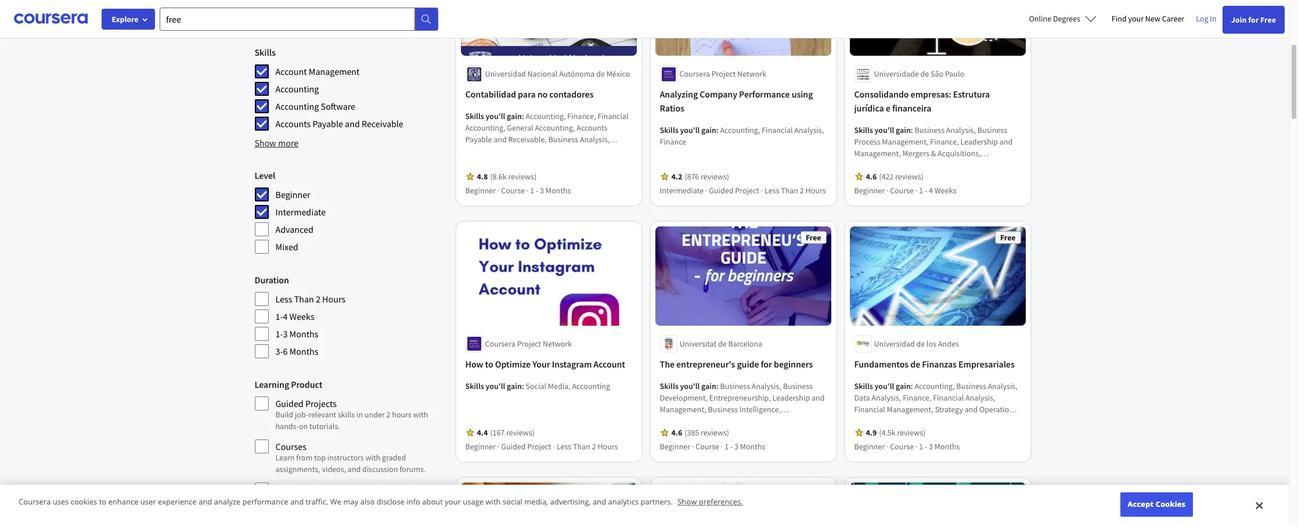 Task type: vqa. For each thing, say whether or not it's contained in the screenshot.
sure
no



Task type: locate. For each thing, give the bounding box(es) containing it.
reviews) for company
[[701, 172, 729, 182]]

financial down performance
[[762, 125, 793, 136]]

0 vertical spatial hours
[[806, 186, 826, 196]]

gain for contabilidad
[[507, 111, 522, 122]]

in
[[1210, 13, 1217, 24]]

analysis, inside 'accounting, financial analysis, finance'
[[795, 125, 824, 136]]

hours for how to optimize your instagram account
[[598, 441, 618, 452]]

(167
[[490, 427, 505, 438]]

account inside the accounting, finance, financial accounting, general accounting, accounts payable and receivable, business analysis, financial analysis, operational analysis, planning, account management
[[499, 158, 527, 168]]

with inside build job-relevant skills in under 2 hours with hands-on tutorials.
[[413, 409, 428, 420]]

0 horizontal spatial hours
[[322, 293, 346, 305]]

operations, inside business analysis, business process management, finance, leadership and management, mergers & acquisitions, regulations and compliance, strategy and operations, entrepreneurial finance, negotiation, reinforcement learning, accounting
[[855, 172, 894, 182]]

skills up process
[[855, 125, 873, 136]]

planning,
[[465, 158, 498, 168], [761, 427, 793, 438]]

(385
[[685, 427, 699, 438]]

a
[[367, 495, 371, 506], [316, 507, 320, 517]]

gain up general
[[507, 111, 522, 122]]

accounting, business analysis, data analysis, finance, financial analysis, financial management, strategy and operations, calculus, operational analysis, entrepreneurial finance, leadership and management, microsoft excel
[[855, 381, 1019, 449]]

management up "software"
[[309, 66, 360, 77]]

accounting down organizational
[[660, 439, 698, 449]]

2 horizontal spatial guided
[[709, 186, 734, 196]]

1 vertical spatial leadership
[[773, 393, 810, 403]]

intermediate for intermediate
[[276, 206, 326, 218]]

0 vertical spatial weeks
[[935, 186, 957, 196]]

coursera project network up your
[[485, 338, 572, 349]]

operational up 4.9 (4.5k reviews)
[[887, 416, 927, 426]]

0 horizontal spatial than
[[294, 293, 314, 305]]

business inside the accounting, finance, financial accounting, general accounting, accounts payable and receivable, business analysis, financial analysis, operational analysis, planning, account management
[[549, 134, 578, 145]]

a left series
[[316, 507, 320, 517]]

guided down 4.4 (167 reviews)
[[501, 441, 526, 452]]

0 vertical spatial account
[[276, 66, 307, 77]]

network up how to optimize your instagram account "link"
[[543, 338, 572, 349]]

0 vertical spatial operations,
[[855, 172, 894, 182]]

accept cookies button
[[1121, 493, 1193, 517]]

reviews) right (167
[[506, 427, 535, 438]]

top
[[314, 452, 326, 463]]

(8.6k
[[490, 172, 507, 182]]

entrepreneurial up 'reinforcement' at the right top of the page
[[896, 172, 949, 182]]

you'll for consolidando
[[875, 125, 894, 136]]

leadership up research,
[[773, 393, 810, 403]]

: down financeira
[[911, 125, 913, 136]]

- for para
[[536, 186, 538, 196]]

1 vertical spatial intermediate
[[276, 206, 326, 218]]

coursera up analyzing
[[680, 69, 710, 79]]

your right find
[[1129, 13, 1144, 24]]

less
[[765, 186, 780, 196], [276, 293, 292, 305], [557, 441, 572, 452]]

planning, inside business analysis, business development, entrepreneurship, leadership and management, business intelligence, entrepreneurial finance, market research, organizational development, planning, accounting
[[761, 427, 793, 438]]

0 vertical spatial show
[[255, 137, 276, 149]]

- for empresas:
[[925, 186, 928, 196]]

learning,
[[950, 183, 981, 194]]

1 vertical spatial a
[[316, 507, 320, 517]]

0 horizontal spatial coursera project network
[[485, 338, 572, 349]]

preferences.
[[699, 497, 743, 507]]

operational inside the accounting, finance, financial accounting, general accounting, accounts payable and receivable, business analysis, financial analysis, operational analysis, planning, account management
[[529, 146, 570, 156]]

0 horizontal spatial show
[[255, 137, 276, 149]]

0 horizontal spatial account
[[276, 66, 307, 77]]

learning product group
[[255, 377, 445, 526]]

1 horizontal spatial guided
[[501, 441, 526, 452]]

planning, down research,
[[761, 427, 793, 438]]

universitat
[[680, 338, 717, 349]]

guided inside learning product group
[[276, 398, 304, 409]]

accounting, down 'contabilidad'
[[465, 123, 506, 133]]

0 horizontal spatial universidad
[[485, 69, 526, 79]]

project down 4.4 (167 reviews)
[[527, 441, 552, 452]]

contabilidad para no contadores link
[[465, 87, 632, 101]]

get in-depth knowledge of a subject by completing a series of courses and projects.
[[276, 495, 423, 517]]

0 horizontal spatial leadership
[[773, 393, 810, 403]]

reviews) right (876
[[701, 172, 729, 182]]

(422
[[879, 172, 894, 182]]

you'll for contabilidad
[[486, 111, 505, 122]]

software
[[321, 100, 355, 112]]

with left 'social'
[[486, 497, 501, 507]]

universitat de barcelona
[[680, 338, 763, 349]]

0 horizontal spatial beginner · course · 1 - 3 months
[[465, 186, 571, 196]]

for
[[1249, 15, 1259, 25], [761, 358, 772, 370]]

intermediate down 4.2
[[660, 186, 704, 196]]

development, down market
[[711, 427, 759, 438]]

de left barcelona at the bottom right
[[718, 338, 727, 349]]

1 horizontal spatial coursera project network
[[680, 69, 767, 79]]

research,
[[770, 416, 803, 426]]

2 horizontal spatial entrepreneurial
[[960, 416, 1014, 426]]

de for the entrepreneur's guide for beginners
[[718, 338, 727, 349]]

skills for fundamentos de finanzas empresariales
[[855, 381, 873, 391]]

e
[[886, 102, 891, 114]]

0 horizontal spatial weeks
[[290, 311, 315, 322]]

hours inside duration group
[[322, 293, 346, 305]]

project up company
[[712, 69, 736, 79]]

1 horizontal spatial coursera
[[485, 338, 516, 349]]

than inside duration group
[[294, 293, 314, 305]]

2 horizontal spatial beginner · course · 1 - 3 months
[[855, 441, 960, 452]]

the
[[660, 358, 675, 370]]

1 vertical spatial coursera
[[485, 338, 516, 349]]

leadership up acquisitions,
[[961, 137, 998, 147]]

intermediate inside level "group"
[[276, 206, 326, 218]]

business analysis, business process management, finance, leadership and management, mergers & acquisitions, regulations and compliance, strategy and operations, entrepreneurial finance, negotiation, reinforcement learning, accounting
[[855, 125, 1021, 194]]

guided for analyzing
[[709, 186, 734, 196]]

reviews) for de
[[898, 427, 926, 438]]

2 horizontal spatial less
[[765, 186, 780, 196]]

leadership inside accounting, business analysis, data analysis, finance, financial analysis, financial management, strategy and operations, calculus, operational analysis, entrepreneurial finance, leadership and management, microsoft excel
[[885, 427, 922, 438]]

development, up organizational
[[660, 393, 708, 403]]

of down knowledge
[[343, 507, 350, 517]]

0 vertical spatial management
[[309, 66, 360, 77]]

: for consolidando
[[911, 125, 913, 136]]

for right join
[[1249, 15, 1259, 25]]

1 horizontal spatial beginner · course · 1 - 3 months
[[660, 441, 766, 452]]

accounting, down contabilidad para no contadores link
[[526, 111, 566, 122]]

gain left social in the bottom left of the page
[[507, 381, 522, 391]]

: for analyzing
[[717, 125, 719, 136]]

4.6 (422 reviews)
[[866, 172, 924, 182]]

skills you'll gain : for analyzing
[[660, 125, 720, 136]]

operations, up microsoft
[[980, 404, 1019, 415]]

1- for 4
[[276, 311, 283, 322]]

accounting, inside 'accounting, financial analysis, finance'
[[720, 125, 760, 136]]

: for the
[[717, 381, 719, 391]]

skills
[[255, 46, 276, 58], [465, 111, 484, 122], [660, 125, 679, 136], [855, 125, 873, 136], [465, 381, 484, 391], [660, 381, 679, 391], [855, 381, 873, 391]]

1- up 3-
[[276, 328, 283, 340]]

None search field
[[160, 7, 438, 30]]

de for consolidando empresas: estrutura jurídica e financeira
[[921, 69, 929, 79]]

analysis,
[[795, 125, 824, 136], [946, 125, 976, 136], [580, 134, 610, 145], [498, 146, 528, 156], [571, 146, 601, 156], [752, 381, 782, 391], [988, 381, 1018, 391], [872, 393, 902, 403], [966, 393, 996, 403], [929, 416, 959, 426]]

andes
[[938, 338, 959, 349]]

1 horizontal spatial payable
[[465, 134, 492, 145]]

with
[[413, 409, 428, 420], [366, 452, 381, 463], [486, 497, 501, 507]]

guided for how
[[501, 441, 526, 452]]

skills for the entrepreneur's guide for beginners
[[660, 381, 679, 391]]

: left social in the bottom left of the page
[[522, 381, 524, 391]]

accounting,
[[526, 111, 566, 122], [465, 123, 506, 133], [535, 123, 575, 133], [720, 125, 760, 136], [915, 381, 955, 391]]

1 horizontal spatial less
[[557, 441, 572, 452]]

1 vertical spatial strategy
[[935, 404, 963, 415]]

business down empresariales
[[957, 381, 987, 391]]

project down 'accounting, financial analysis, finance'
[[735, 186, 760, 196]]

- for entrepreneur's
[[730, 441, 733, 452]]

1 horizontal spatial intermediate
[[660, 186, 704, 196]]

beginner · course · 1 - 3 months for entrepreneur's
[[660, 441, 766, 452]]

management, up organizational
[[660, 404, 707, 415]]

entrepreneurial inside business analysis, business development, entrepreneurship, leadership and management, business intelligence, entrepreneurial finance, market research, organizational development, planning, accounting
[[660, 416, 713, 426]]

1 vertical spatial planning,
[[761, 427, 793, 438]]

1 horizontal spatial universidad
[[874, 338, 915, 349]]

0 vertical spatial coursera project network
[[680, 69, 767, 79]]

operational
[[529, 146, 570, 156], [887, 416, 927, 426]]

1 vertical spatial 1-
[[276, 328, 283, 340]]

operations, down regulations
[[855, 172, 894, 182]]

market
[[745, 416, 769, 426]]

leadership inside business analysis, business process management, finance, leadership and management, mergers & acquisitions, regulations and compliance, strategy and operations, entrepreneurial finance, negotiation, reinforcement learning, accounting
[[961, 137, 998, 147]]

2 vertical spatial coursera
[[19, 497, 51, 507]]

accounts inside skills group
[[276, 118, 311, 130]]

level group
[[255, 168, 445, 254]]

strategy down acquisitions,
[[955, 160, 983, 170]]

strategy inside accounting, business analysis, data analysis, finance, financial analysis, financial management, strategy and operations, calculus, operational analysis, entrepreneurial finance, leadership and management, microsoft excel
[[935, 404, 963, 415]]

skills you'll gain : down the entrepreneur's
[[660, 381, 720, 391]]

hours
[[392, 409, 412, 420]]

skills for contabilidad para no contadores
[[465, 111, 484, 122]]

2 horizontal spatial than
[[781, 186, 799, 196]]

estrutura
[[953, 89, 990, 100]]

0 vertical spatial your
[[1129, 13, 1144, 24]]

1 vertical spatial management
[[528, 158, 573, 168]]

financial up 4.8
[[465, 146, 496, 156]]

and inside business analysis, business development, entrepreneurship, leadership and management, business intelligence, entrepreneurial finance, market research, organizational development, planning, accounting
[[812, 393, 825, 403]]

1
[[530, 186, 534, 196], [919, 186, 923, 196], [725, 441, 729, 452], [919, 441, 923, 452]]

beginner down 4.9
[[855, 441, 885, 452]]

1 vertical spatial coursera project network
[[485, 338, 572, 349]]

skills up the data
[[855, 381, 873, 391]]

skills you'll gain : down 'contabilidad'
[[465, 111, 526, 122]]

1 vertical spatial with
[[366, 452, 381, 463]]

2 horizontal spatial leadership
[[961, 137, 998, 147]]

log in
[[1196, 13, 1217, 24]]

skills you'll gain : up finance
[[660, 125, 720, 136]]

1 horizontal spatial show
[[678, 497, 697, 507]]

entrepreneurial up organizational
[[660, 416, 713, 426]]

operations, inside accounting, business analysis, data analysis, finance, financial analysis, financial management, strategy and operations, calculus, operational analysis, entrepreneurial finance, leadership and management, microsoft excel
[[980, 404, 1019, 415]]

0 horizontal spatial accounts
[[276, 118, 311, 130]]

intermediate
[[660, 186, 704, 196], [276, 206, 326, 218]]

weeks inside duration group
[[290, 311, 315, 322]]

1 horizontal spatial planning,
[[761, 427, 793, 438]]

planning, up 4.8
[[465, 158, 498, 168]]

0 vertical spatial coursera
[[680, 69, 710, 79]]

operational for para
[[529, 146, 570, 156]]

weeks up 1-3 months
[[290, 311, 315, 322]]

to right how in the left bottom of the page
[[485, 358, 493, 370]]

enhance
[[108, 497, 138, 507]]

1 vertical spatial guided
[[276, 398, 304, 409]]

ratios
[[660, 102, 685, 114]]

de for fundamentos de finanzas empresariales
[[917, 338, 925, 349]]

0 horizontal spatial less
[[276, 293, 292, 305]]

intermediate for intermediate · guided project · less than 2 hours
[[660, 186, 704, 196]]

to
[[485, 358, 493, 370], [99, 497, 106, 507]]

planning, inside the accounting, finance, financial accounting, general accounting, accounts payable and receivable, business analysis, financial analysis, operational analysis, planning, account management
[[465, 158, 498, 168]]

receivable,
[[508, 134, 547, 145]]

your
[[1129, 13, 1144, 24], [445, 497, 461, 507]]

1 horizontal spatial than
[[573, 441, 591, 452]]

0 vertical spatial guided
[[709, 186, 734, 196]]

payable up 4.8
[[465, 134, 492, 145]]

1 vertical spatial operational
[[887, 416, 927, 426]]

duration group
[[255, 273, 445, 359]]

0 horizontal spatial 4
[[283, 311, 288, 322]]

accounting right learning,
[[983, 183, 1021, 194]]

4.6 down regulations
[[866, 172, 877, 182]]

intermediate · guided project · less than 2 hours
[[660, 186, 826, 196]]

1 vertical spatial universidad
[[874, 338, 915, 349]]

0 horizontal spatial development,
[[660, 393, 708, 403]]

coursera left uses
[[19, 497, 51, 507]]

accounting up more
[[276, 100, 319, 112]]

entrepreneur's
[[677, 358, 735, 370]]

project up your
[[517, 338, 541, 349]]

nacional
[[528, 69, 558, 79]]

skills you'll gain : social media, accounting
[[465, 381, 610, 391]]

2 vertical spatial account
[[594, 358, 625, 370]]

leadership
[[961, 137, 998, 147], [773, 393, 810, 403], [885, 427, 922, 438]]

free
[[1261, 15, 1276, 25], [806, 233, 821, 243], [1001, 233, 1016, 243], [611, 488, 627, 499]]

4 up 1-3 months
[[283, 311, 288, 322]]

operational inside accounting, business analysis, data analysis, finance, financial analysis, financial management, strategy and operations, calculus, operational analysis, entrepreneurial finance, leadership and management, microsoft excel
[[887, 416, 927, 426]]

excel
[[855, 439, 872, 449]]

you'll down the entrepreneur's
[[680, 381, 700, 391]]

What do you want to learn? text field
[[160, 7, 415, 30]]

: down analyzing company performance using ratios
[[717, 125, 719, 136]]

how to optimize your instagram account link
[[465, 357, 632, 371]]

beginner · course · 1 - 3 months down 4.8 (8.6k reviews) at the left top of page
[[465, 186, 571, 196]]

de
[[596, 69, 605, 79], [921, 69, 929, 79], [718, 338, 727, 349], [917, 338, 925, 349], [911, 358, 921, 370]]

reviews) up the beginner · course · 1 - 4 weeks at the right top
[[896, 172, 924, 182]]

4.6 left (385
[[672, 427, 682, 438]]

strategy
[[955, 160, 983, 170], [935, 404, 963, 415]]

0 vertical spatial intermediate
[[660, 186, 704, 196]]

course for empresas:
[[890, 186, 914, 196]]

entrepreneurial up microsoft
[[960, 416, 1014, 426]]

accounting inside business analysis, business process management, finance, leadership and management, mergers & acquisitions, regulations and compliance, strategy and operations, entrepreneurial finance, negotiation, reinforcement learning, accounting
[[983, 183, 1021, 194]]

: up general
[[522, 111, 524, 122]]

2 vertical spatial than
[[573, 441, 591, 452]]

consolidando empresas: estrutura jurídica e financeira link
[[855, 87, 1021, 115]]

leadership inside business analysis, business development, entrepreneurship, leadership and management, business intelligence, entrepreneurial finance, market research, organizational development, planning, accounting
[[773, 393, 810, 403]]

consolidando
[[855, 89, 909, 100]]

than for analyzing company performance using ratios
[[781, 186, 799, 196]]

1 vertical spatial of
[[343, 507, 350, 517]]

1 horizontal spatial entrepreneurial
[[896, 172, 949, 182]]

2 1- from the top
[[276, 328, 283, 340]]

hours for analyzing company performance using ratios
[[806, 186, 826, 196]]

: down fundamentos de finanzas empresariales
[[911, 381, 913, 391]]

los
[[927, 338, 937, 349]]

:
[[522, 111, 524, 122], [717, 125, 719, 136], [911, 125, 913, 136], [522, 381, 524, 391], [717, 381, 719, 391], [911, 381, 913, 391]]

2 vertical spatial leadership
[[885, 427, 922, 438]]

fundamentos de finanzas empresariales
[[855, 358, 1015, 370]]

1 1- from the top
[[276, 311, 283, 322]]

social
[[526, 381, 546, 391]]

0 horizontal spatial with
[[366, 452, 381, 463]]

coursera for company
[[680, 69, 710, 79]]

1 horizontal spatial hours
[[598, 441, 618, 452]]

from
[[296, 452, 313, 463]]

finance, inside business analysis, business development, entrepreneurship, leadership and management, business intelligence, entrepreneurial finance, market research, organizational development, planning, accounting
[[715, 416, 744, 426]]

0 horizontal spatial entrepreneurial
[[660, 416, 713, 426]]

0 vertical spatial less
[[765, 186, 780, 196]]

finance, down "entrepreneurship,"
[[715, 416, 744, 426]]

skills you'll gain : for contabilidad
[[465, 111, 526, 122]]

coursera project network up company
[[680, 69, 767, 79]]

course for de
[[890, 441, 914, 452]]

0 horizontal spatial payable
[[313, 118, 343, 130]]

business up &
[[915, 125, 945, 136]]

2 horizontal spatial with
[[486, 497, 501, 507]]

show right partners.
[[678, 497, 697, 507]]

get
[[276, 495, 287, 506]]

account up the accounting software
[[276, 66, 307, 77]]

1 vertical spatial operations,
[[980, 404, 1019, 415]]

project
[[712, 69, 736, 79], [735, 186, 760, 196], [517, 338, 541, 349], [527, 441, 552, 452]]

1 vertical spatial 4
[[283, 311, 288, 322]]

accounting inside business analysis, business development, entrepreneurship, leadership and management, business intelligence, entrepreneurial finance, market research, organizational development, planning, accounting
[[660, 439, 698, 449]]

universidad up 'contabilidad'
[[485, 69, 526, 79]]

skills down the the
[[660, 381, 679, 391]]

forums.
[[400, 464, 426, 474]]

months for contabilidad para no contadores
[[546, 186, 571, 196]]

1 horizontal spatial leadership
[[885, 427, 922, 438]]

skills for consolidando empresas: estrutura jurídica e financeira
[[855, 125, 873, 136]]

for right guide
[[761, 358, 772, 370]]

weeks
[[935, 186, 957, 196], [290, 311, 315, 322]]

0 horizontal spatial guided
[[276, 398, 304, 409]]

coursera project network for optimize
[[485, 338, 572, 349]]

course
[[501, 186, 525, 196], [890, 186, 914, 196], [696, 441, 720, 452], [890, 441, 914, 452]]

accounting, for analyzing
[[720, 125, 760, 136]]

months for fundamentos de finanzas empresariales
[[935, 441, 960, 452]]

you'll down optimize at the bottom left
[[486, 381, 505, 391]]

0 vertical spatial 4.6
[[866, 172, 877, 182]]

1- for 3
[[276, 328, 283, 340]]

beginner
[[465, 186, 496, 196], [855, 186, 885, 196], [276, 189, 311, 200], [465, 441, 496, 452], [660, 441, 691, 452], [855, 441, 885, 452]]

4.6
[[866, 172, 877, 182], [672, 427, 682, 438]]

1 down 4.8 (8.6k reviews) at the left top of page
[[530, 186, 534, 196]]

beginner · course · 1 - 3 months down 4.6 (385 reviews)
[[660, 441, 766, 452]]

beginner for fundamentos de finanzas empresariales
[[855, 441, 885, 452]]

fundamentos de finanzas empresariales link
[[855, 357, 1021, 371]]

3-
[[276, 346, 283, 357]]

1 horizontal spatial to
[[485, 358, 493, 370]]

2 horizontal spatial hours
[[806, 186, 826, 196]]

0 vertical spatial leadership
[[961, 137, 998, 147]]

and inside learn from top instructors with graded assignments, videos, and discussion forums.
[[348, 464, 361, 474]]

1 vertical spatial 4.6
[[672, 427, 682, 438]]

universidad nacional autónoma de méxico
[[485, 69, 630, 79]]

business up acquisitions,
[[978, 125, 1008, 136]]

accounting up the accounting software
[[276, 83, 319, 95]]

3 inside duration group
[[283, 328, 288, 340]]

analysis, inside business analysis, business development, entrepreneurship, leadership and management, business intelligence, entrepreneurial finance, market research, organizational development, planning, accounting
[[752, 381, 782, 391]]

and
[[345, 118, 360, 130], [494, 134, 507, 145], [1000, 137, 1013, 147], [896, 160, 909, 170], [985, 160, 998, 170], [812, 393, 825, 403], [965, 404, 978, 415], [924, 427, 937, 438], [348, 464, 361, 474], [199, 497, 212, 507], [290, 497, 304, 507], [593, 497, 606, 507], [379, 507, 392, 517]]

instagram
[[552, 358, 592, 370]]

reviews) for to
[[506, 427, 535, 438]]

financial
[[598, 111, 629, 122], [762, 125, 793, 136], [465, 146, 496, 156], [933, 393, 964, 403], [855, 404, 885, 415]]

1 horizontal spatial of
[[359, 495, 365, 506]]

1 vertical spatial for
[[761, 358, 772, 370]]

course down 4.6 (422 reviews) at the right of page
[[890, 186, 914, 196]]

0 vertical spatial for
[[1249, 15, 1259, 25]]

you'll down 'contabilidad'
[[486, 111, 505, 122]]

the entrepreneur's guide for beginners
[[660, 358, 813, 370]]

reviews)
[[508, 172, 537, 182], [701, 172, 729, 182], [896, 172, 924, 182], [506, 427, 535, 438], [701, 427, 729, 438], [898, 427, 926, 438]]

1 horizontal spatial account
[[499, 158, 527, 168]]

intermediate up advanced
[[276, 206, 326, 218]]

reinforcement
[[898, 183, 948, 194]]

1 horizontal spatial management
[[528, 158, 573, 168]]

management down receivable,
[[528, 158, 573, 168]]

financial inside 'accounting, financial analysis, finance'
[[762, 125, 793, 136]]

0 vertical spatial planning,
[[465, 158, 498, 168]]

&
[[931, 148, 936, 159]]

accounting, inside accounting, business analysis, data analysis, finance, financial analysis, financial management, strategy and operations, calculus, operational analysis, entrepreneurial finance, leadership and management, microsoft excel
[[915, 381, 955, 391]]

1 vertical spatial than
[[294, 293, 314, 305]]

1 horizontal spatial with
[[413, 409, 428, 420]]

universidad up fundamentos
[[874, 338, 915, 349]]

coursera up optimize at the bottom left
[[485, 338, 516, 349]]

network for performance
[[738, 69, 767, 79]]

guided down the 4.2 (876 reviews) at the top
[[709, 186, 734, 196]]

2 vertical spatial hours
[[598, 441, 618, 452]]

0 vertical spatial than
[[781, 186, 799, 196]]

0 horizontal spatial operational
[[529, 146, 570, 156]]

weeks down the compliance,
[[935, 186, 957, 196]]

beginner down organizational
[[660, 441, 691, 452]]

beginner · guided project · less than 2 hours
[[465, 441, 618, 452]]

skills you'll gain : down fundamentos
[[855, 381, 915, 391]]

2 vertical spatial less
[[557, 441, 572, 452]]

0 vertical spatial universidad
[[485, 69, 526, 79]]

0 vertical spatial strategy
[[955, 160, 983, 170]]

with right hours at the bottom left
[[413, 409, 428, 420]]

financeira
[[893, 102, 932, 114]]

2 horizontal spatial account
[[594, 358, 625, 370]]

4.2
[[672, 172, 682, 182]]

to inside "link"
[[485, 358, 493, 370]]

finance, inside the accounting, finance, financial accounting, general accounting, accounts payable and receivable, business analysis, financial analysis, operational analysis, planning, account management
[[568, 111, 596, 122]]

0 vertical spatial with
[[413, 409, 428, 420]]

coursera image
[[14, 9, 88, 28]]



Task type: describe. For each thing, give the bounding box(es) containing it.
beginners
[[774, 358, 813, 370]]

completing
[[276, 507, 314, 517]]

performance
[[243, 497, 288, 507]]

courses
[[276, 441, 307, 452]]

less for analyzing company performance using ratios
[[765, 186, 780, 196]]

1 for de
[[919, 441, 923, 452]]

3 for contabilidad
[[540, 186, 544, 196]]

4 inside duration group
[[283, 311, 288, 322]]

4.8 (8.6k reviews)
[[477, 172, 537, 182]]

reviews) for empresas:
[[896, 172, 924, 182]]

beginner for consolidando empresas: estrutura jurídica e financeira
[[855, 186, 885, 196]]

beginner for the entrepreneur's guide for beginners
[[660, 441, 691, 452]]

less for how to optimize your instagram account
[[557, 441, 572, 452]]

business down beginners
[[783, 381, 813, 391]]

universidad for contabilidad
[[485, 69, 526, 79]]

accounting, financial analysis, finance
[[660, 125, 824, 147]]

analyze
[[214, 497, 241, 507]]

beginner for how to optimize your instagram account
[[465, 441, 496, 452]]

mergers
[[903, 148, 930, 159]]

barcelona
[[729, 338, 763, 349]]

show more button
[[255, 136, 299, 150]]

management, up regulations
[[855, 148, 901, 159]]

1 vertical spatial show
[[678, 497, 697, 507]]

planning, for the entrepreneur's guide for beginners
[[761, 427, 793, 438]]

the entrepreneur's guide for beginners link
[[660, 357, 827, 371]]

1-3 months
[[276, 328, 319, 340]]

1 horizontal spatial your
[[1129, 13, 1144, 24]]

business down "entrepreneurship,"
[[708, 404, 738, 415]]

process
[[855, 137, 881, 147]]

show more
[[255, 137, 299, 149]]

0 horizontal spatial a
[[316, 507, 320, 517]]

explore button
[[102, 9, 155, 30]]

media,
[[525, 497, 548, 507]]

than for how to optimize your instagram account
[[573, 441, 591, 452]]

gain for consolidando
[[896, 125, 911, 136]]

skills you'll gain : for the
[[660, 381, 720, 391]]

finance, down calculus,
[[855, 427, 883, 438]]

universidade de são paulo
[[874, 69, 965, 79]]

4.4
[[477, 427, 488, 438]]

0 horizontal spatial of
[[343, 507, 350, 517]]

financial down méxico
[[598, 111, 629, 122]]

account inside "link"
[[594, 358, 625, 370]]

in-
[[289, 495, 298, 506]]

reviews) for entrepreneur's
[[701, 427, 729, 438]]

under
[[365, 409, 385, 420]]

business inside accounting, business analysis, data analysis, finance, financial analysis, financial management, strategy and operations, calculus, operational analysis, entrepreneurial finance, leadership and management, microsoft excel
[[957, 381, 987, 391]]

entrepreneurship,
[[710, 393, 771, 403]]

accounts payable and receivable
[[276, 118, 403, 130]]

0 vertical spatial of
[[359, 495, 365, 506]]

4.9 (4.5k reviews)
[[866, 427, 926, 438]]

company
[[700, 89, 738, 100]]

user
[[140, 497, 156, 507]]

join for free
[[1232, 15, 1276, 25]]

analyzing
[[660, 89, 698, 100]]

log in link
[[1191, 12, 1223, 26]]

calculus,
[[855, 416, 885, 426]]

accept cookies
[[1128, 499, 1186, 510]]

cookies
[[1156, 499, 1186, 510]]

may
[[343, 497, 359, 507]]

management, up mergers
[[882, 137, 929, 147]]

management inside the accounting, finance, financial accounting, general accounting, accounts payable and receivable, business analysis, financial analysis, operational analysis, planning, account management
[[528, 158, 573, 168]]

join for free link
[[1223, 6, 1285, 34]]

1 vertical spatial development,
[[711, 427, 759, 438]]

course for para
[[501, 186, 525, 196]]

more
[[278, 137, 299, 149]]

entrepreneurial inside accounting, business analysis, data analysis, finance, financial analysis, financial management, strategy and operations, calculus, operational analysis, entrepreneurial finance, leadership and management, microsoft excel
[[960, 416, 1014, 426]]

1 horizontal spatial for
[[1249, 15, 1259, 25]]

beginner · course · 1 - 3 months for para
[[465, 186, 571, 196]]

months for the entrepreneur's guide for beginners
[[740, 441, 766, 452]]

contabilidad
[[465, 89, 516, 100]]

learn
[[276, 452, 295, 463]]

finance, down fundamentos de finanzas empresariales
[[903, 393, 932, 403]]

1 vertical spatial to
[[99, 497, 106, 507]]

how to optimize your instagram account
[[465, 358, 625, 370]]

1 vertical spatial your
[[445, 497, 461, 507]]

beginner · course · 1 - 3 months for de
[[855, 441, 960, 452]]

knowledge
[[320, 495, 357, 506]]

finance, up &
[[931, 137, 959, 147]]

accounting, finance, financial accounting, general accounting, accounts payable and receivable, business analysis, financial analysis, operational analysis, planning, account management
[[465, 111, 629, 168]]

on
[[299, 421, 308, 431]]

join
[[1232, 15, 1247, 25]]

1 horizontal spatial weeks
[[935, 186, 957, 196]]

management, left microsoft
[[939, 427, 985, 438]]

discussion
[[362, 464, 398, 474]]

accounting, for fundamentos
[[915, 381, 955, 391]]

1 for empresas:
[[919, 186, 923, 196]]

6
[[283, 346, 288, 357]]

3-6 months
[[276, 346, 319, 357]]

microsoft
[[987, 427, 1018, 438]]

méxico
[[607, 69, 630, 79]]

management inside skills group
[[309, 66, 360, 77]]

using
[[792, 89, 813, 100]]

online degrees button
[[1020, 6, 1106, 31]]

4.6 for the entrepreneur's guide for beginners
[[672, 427, 682, 438]]

specializations
[[276, 484, 334, 495]]

job-
[[295, 409, 308, 420]]

1 for para
[[530, 186, 534, 196]]

strategy inside business analysis, business process management, finance, leadership and management, mergers & acquisitions, regulations and compliance, strategy and operations, entrepreneurial finance, negotiation, reinforcement learning, accounting
[[955, 160, 983, 170]]

universidad de los andes
[[874, 338, 959, 349]]

3 for fundamentos
[[929, 441, 933, 452]]

skills group
[[255, 45, 445, 131]]

you'll for fundamentos
[[875, 381, 894, 391]]

about
[[422, 497, 443, 507]]

instructors
[[327, 452, 364, 463]]

contabilidad para no contadores
[[465, 89, 594, 100]]

coursera for to
[[485, 338, 516, 349]]

: for contabilidad
[[522, 111, 524, 122]]

analyzing company performance using ratios
[[660, 89, 813, 114]]

de down the universidad de los andes
[[911, 358, 921, 370]]

paulo
[[945, 69, 965, 79]]

4.8
[[477, 172, 488, 182]]

tutorials.
[[310, 421, 340, 431]]

gain for fundamentos
[[896, 381, 911, 391]]

de left méxico
[[596, 69, 605, 79]]

you'll for analyzing
[[680, 125, 700, 136]]

account management
[[276, 66, 360, 77]]

duration
[[255, 274, 289, 286]]

and inside get in-depth knowledge of a subject by completing a series of courses and projects.
[[379, 507, 392, 517]]

info
[[407, 497, 420, 507]]

reviews) for para
[[508, 172, 537, 182]]

2 vertical spatial with
[[486, 497, 501, 507]]

partners.
[[641, 497, 673, 507]]

course for entrepreneur's
[[696, 441, 720, 452]]

projects.
[[393, 507, 423, 517]]

são
[[931, 69, 944, 79]]

management, inside business analysis, business development, entrepreneurship, leadership and management, business intelligence, entrepreneurial finance, market research, organizational development, planning, accounting
[[660, 404, 707, 415]]

show inside 'button'
[[255, 137, 276, 149]]

management, up 4.9 (4.5k reviews)
[[887, 404, 934, 415]]

financial up calculus,
[[855, 404, 885, 415]]

accounting, up receivable,
[[535, 123, 575, 133]]

acquisitions,
[[938, 148, 981, 159]]

accounting software
[[276, 100, 355, 112]]

receivable
[[362, 118, 403, 130]]

projects
[[305, 398, 337, 409]]

degrees
[[1053, 13, 1081, 24]]

performance
[[739, 89, 790, 100]]

network for optimize
[[543, 338, 572, 349]]

0 horizontal spatial for
[[761, 358, 772, 370]]

and inside the accounting, finance, financial accounting, general accounting, accounts payable and receivable, business analysis, financial analysis, operational analysis, planning, account management
[[494, 134, 507, 145]]

account inside skills group
[[276, 66, 307, 77]]

find your new career
[[1112, 13, 1185, 24]]

payable inside the accounting, finance, financial accounting, general accounting, accounts payable and receivable, business analysis, financial analysis, operational analysis, planning, account management
[[465, 134, 492, 145]]

skills inside group
[[255, 46, 276, 58]]

and inside skills group
[[345, 118, 360, 130]]

1-4 weeks
[[276, 311, 315, 322]]

analysis, inside business analysis, business process management, finance, leadership and management, mergers & acquisitions, regulations and compliance, strategy and operations, entrepreneurial finance, negotiation, reinforcement learning, accounting
[[946, 125, 976, 136]]

analytics
[[608, 497, 639, 507]]

accounting down instagram at the bottom of the page
[[572, 381, 610, 391]]

subject
[[373, 495, 397, 506]]

- for de
[[925, 441, 928, 452]]

accounting, for contabilidad
[[526, 111, 566, 122]]

0 horizontal spatial coursera
[[19, 497, 51, 507]]

compliance,
[[911, 160, 953, 170]]

accounts inside the accounting, finance, financial accounting, general accounting, accounts payable and receivable, business analysis, financial analysis, operational analysis, planning, account management
[[577, 123, 608, 133]]

you'll for the
[[680, 381, 700, 391]]

less inside duration group
[[276, 293, 292, 305]]

new
[[1146, 13, 1161, 24]]

: for fundamentos
[[911, 381, 913, 391]]

2 inside duration group
[[316, 293, 320, 305]]

4.6 for consolidando empresas: estrutura jurídica e financeira
[[866, 172, 877, 182]]

2 inside build job-relevant skills in under 2 hours with hands-on tutorials.
[[386, 409, 391, 420]]

depth
[[298, 495, 318, 506]]

explore
[[112, 14, 139, 24]]

financial down finanzas
[[933, 393, 964, 403]]

entrepreneurial inside business analysis, business process management, finance, leadership and management, mergers & acquisitions, regulations and compliance, strategy and operations, entrepreneurial finance, negotiation, reinforcement learning, accounting
[[896, 172, 949, 182]]

0 vertical spatial a
[[367, 495, 371, 506]]

consolidando empresas: estrutura jurídica e financeira
[[855, 89, 990, 114]]

0 vertical spatial 4
[[929, 186, 933, 196]]

traffic.
[[306, 497, 328, 507]]

gain for the
[[702, 381, 717, 391]]

payable inside skills group
[[313, 118, 343, 130]]

log
[[1196, 13, 1209, 24]]

skills you'll gain : for fundamentos
[[855, 381, 915, 391]]

with inside learn from top instructors with graded assignments, videos, and discussion forums.
[[366, 452, 381, 463]]

skills down how in the left bottom of the page
[[465, 381, 484, 391]]

skills for analyzing company performance using ratios
[[660, 125, 679, 136]]

beginner for contabilidad para no contadores
[[465, 186, 496, 196]]

coursera project network for performance
[[680, 69, 767, 79]]

experience
[[158, 497, 197, 507]]

skills you'll gain : for consolidando
[[855, 125, 915, 136]]

guided projects
[[276, 398, 337, 409]]

3 for the
[[735, 441, 739, 452]]

how
[[465, 358, 483, 370]]

business up "entrepreneurship,"
[[720, 381, 750, 391]]

operational for de
[[887, 416, 927, 426]]

finance, up learning,
[[951, 172, 979, 182]]

beginner inside level "group"
[[276, 189, 311, 200]]

your
[[533, 358, 550, 370]]

planning, for contabilidad para no contadores
[[465, 158, 498, 168]]

universidad for fundamentos
[[874, 338, 915, 349]]

1 for entrepreneur's
[[725, 441, 729, 452]]

gain for analyzing
[[702, 125, 717, 136]]

contadores
[[550, 89, 594, 100]]



